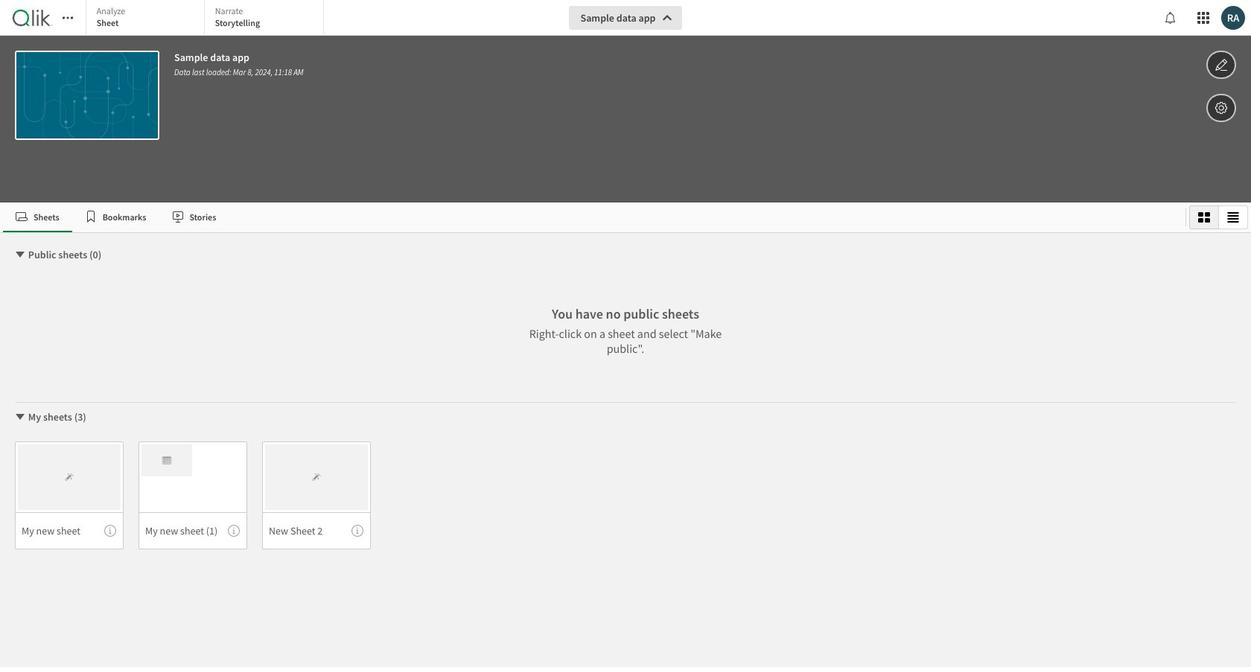 Task type: describe. For each thing, give the bounding box(es) containing it.
collapse image
[[14, 411, 26, 423]]

list view image
[[1227, 211, 1239, 223]]

edit image
[[1215, 56, 1228, 74]]

tooltip for menu item related to new sheet 2 sheet is selected. press the spacebar or enter key to open new sheet 2 sheet. use the right and left arrow keys to navigate. element
[[351, 525, 363, 537]]

new sheet 2 sheet is selected. press the spacebar or enter key to open new sheet 2 sheet. use the right and left arrow keys to navigate. element
[[262, 442, 371, 550]]

my new sheet sheet is selected. press the spacebar or enter key to open my new sheet sheet. use the right and left arrow keys to navigate. element
[[15, 442, 124, 550]]

menu item for my new sheet (1) sheet is selected. press the spacebar or enter key to open my new sheet (1) sheet. use the right and left arrow keys to navigate. element at bottom
[[139, 512, 247, 550]]

app options image
[[1215, 99, 1228, 117]]

tooltip for menu item related to my new sheet (1) sheet is selected. press the spacebar or enter key to open my new sheet (1) sheet. use the right and left arrow keys to navigate. element at bottom
[[228, 525, 240, 537]]

0 vertical spatial tab list
[[85, 0, 327, 37]]

my new sheet (1) sheet is selected. press the spacebar or enter key to open my new sheet (1) sheet. use the right and left arrow keys to navigate. element
[[139, 442, 247, 550]]

tooltip for menu item related to my new sheet sheet is selected. press the spacebar or enter key to open my new sheet sheet. use the right and left arrow keys to navigate. element
[[104, 525, 116, 537]]

grid view image
[[1198, 211, 1210, 223]]



Task type: locate. For each thing, give the bounding box(es) containing it.
3 tooltip from the left
[[351, 525, 363, 537]]

toolbar
[[0, 0, 1251, 203]]

2 tooltip from the left
[[228, 525, 240, 537]]

0 horizontal spatial menu item
[[15, 512, 124, 550]]

menu item
[[15, 512, 124, 550], [139, 512, 247, 550], [262, 512, 371, 550]]

1 horizontal spatial tooltip
[[228, 525, 240, 537]]

menu item for my new sheet sheet is selected. press the spacebar or enter key to open my new sheet sheet. use the right and left arrow keys to navigate. element
[[15, 512, 124, 550]]

application
[[0, 0, 1251, 667]]

tooltip inside my new sheet (1) sheet is selected. press the spacebar or enter key to open my new sheet (1) sheet. use the right and left arrow keys to navigate. element
[[228, 525, 240, 537]]

1 menu item from the left
[[15, 512, 124, 550]]

2 horizontal spatial tooltip
[[351, 525, 363, 537]]

0 horizontal spatial tooltip
[[104, 525, 116, 537]]

1 vertical spatial tab list
[[3, 203, 1180, 232]]

tooltip inside new sheet 2 sheet is selected. press the spacebar or enter key to open new sheet 2 sheet. use the right and left arrow keys to navigate. element
[[351, 525, 363, 537]]

menu item for new sheet 2 sheet is selected. press the spacebar or enter key to open new sheet 2 sheet. use the right and left arrow keys to navigate. element
[[262, 512, 371, 550]]

tab list
[[85, 0, 327, 37], [3, 203, 1180, 232]]

tooltip inside my new sheet sheet is selected. press the spacebar or enter key to open my new sheet sheet. use the right and left arrow keys to navigate. element
[[104, 525, 116, 537]]

group
[[1189, 206, 1248, 229]]

2 menu item from the left
[[139, 512, 247, 550]]

1 tooltip from the left
[[104, 525, 116, 537]]

tooltip
[[104, 525, 116, 537], [228, 525, 240, 537], [351, 525, 363, 537]]

collapse image
[[14, 249, 26, 261]]

1 horizontal spatial menu item
[[139, 512, 247, 550]]

3 menu item from the left
[[262, 512, 371, 550]]

2 horizontal spatial menu item
[[262, 512, 371, 550]]



Task type: vqa. For each thing, say whether or not it's contained in the screenshot.
new sheet 2 sheet is selected. press the spacebar or enter key to open new sheet 2 sheet. use the right and left arrow keys to navigate. ELEMENT's menu item
yes



